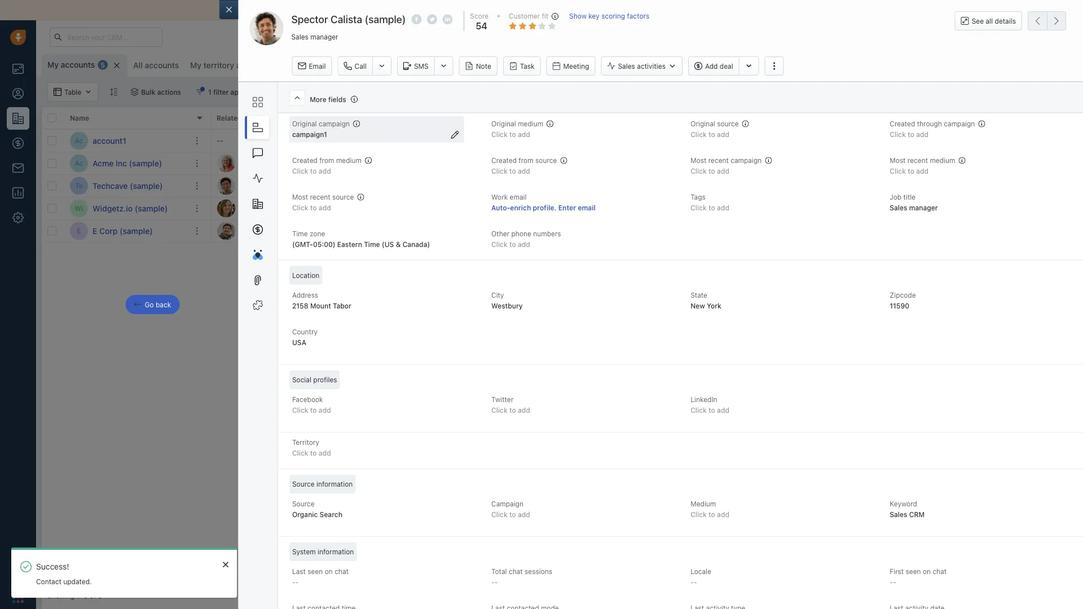 Task type: locate. For each thing, give the bounding box(es) containing it.
0 horizontal spatial my
[[47, 60, 59, 69]]

seen inside first seen on chat --
[[906, 568, 921, 576]]

1 smith from the top
[[502, 137, 520, 145]]

2 task from the top
[[576, 227, 590, 235]]

1 horizontal spatial original
[[491, 120, 516, 128]]

information for source information
[[316, 481, 353, 488]]

state
[[691, 291, 707, 299]]

1 horizontal spatial recent
[[708, 156, 729, 164]]

tags for tags click to add
[[691, 193, 706, 201]]

0 vertical spatial information
[[316, 481, 353, 488]]

container_wx8msf4aqz5i3rn1 image up numbers
[[555, 205, 563, 212]]

container_wx8msf4aqz5i3rn1 image inside 1 filter applied button
[[196, 88, 204, 96]]

task for l icon
[[576, 159, 590, 167]]

click down original source
[[691, 130, 707, 138]]

2 horizontal spatial chat
[[933, 568, 947, 576]]

tags down most recent campaign
[[691, 193, 706, 201]]

sales manager
[[291, 33, 338, 41]]

created down the campaign1
[[292, 156, 317, 164]]

e corp (sample) link
[[93, 225, 153, 237]]

on
[[325, 568, 333, 576], [923, 568, 931, 576]]

created up work
[[491, 156, 517, 164]]

1 vertical spatial time
[[364, 240, 380, 248]]

(sample) for spector calista (sample)
[[365, 13, 406, 25]]

2 seen from the left
[[906, 568, 921, 576]]

recent up title
[[908, 156, 928, 164]]

chat down system information
[[334, 568, 348, 576]]

john smith for press space to select this row. row containing 5036153947
[[484, 205, 520, 212]]

sales for sales manager
[[291, 33, 309, 41]]

connect
[[255, 5, 286, 15]]

medium click to add
[[691, 500, 729, 519]]

smith for press space to select this row. row containing $ 0
[[502, 137, 520, 145]]

0 horizontal spatial seen
[[307, 568, 323, 576]]

click down other
[[491, 240, 508, 248]]

1 horizontal spatial e
[[93, 226, 97, 236]]

0 horizontal spatial of
[[90, 592, 96, 600]]

container_wx8msf4aqz5i3rn1 image
[[131, 88, 138, 96], [196, 88, 204, 96], [555, 205, 563, 212]]

campaign1
[[292, 130, 327, 138]]

0 horizontal spatial your
[[288, 5, 305, 15]]

on for first seen on chat
[[923, 568, 931, 576]]

1 vertical spatial add
[[562, 159, 574, 167]]

click to add down original source
[[691, 130, 729, 138]]

accounts for my
[[61, 60, 95, 69]]

more
[[310, 95, 326, 103]]

sales inside "keyword sales crm"
[[890, 511, 908, 519]]

source up source organic search
[[292, 481, 314, 488]]

click to add
[[491, 130, 530, 138], [691, 130, 729, 138], [890, 130, 929, 138], [292, 167, 331, 175], [491, 167, 530, 175], [691, 167, 729, 175], [890, 167, 929, 175], [292, 204, 331, 212]]

container_wx8msf4aqz5i3rn1 image left 1
[[196, 88, 204, 96]]

what's new image
[[1002, 34, 1010, 42]]

john smith for press space to select this row. row containing + click to add
[[484, 227, 520, 235]]

(sample) left facebook circled "image"
[[365, 13, 406, 25]]

all right import
[[632, 5, 641, 15]]

click to add for created from source
[[491, 167, 530, 175]]

sms button
[[397, 56, 434, 76]]

created for created through campaign
[[890, 120, 915, 128]]

5 down search your crm... text box
[[101, 61, 105, 69]]

wi
[[75, 205, 83, 212]]

2 horizontal spatial source
[[717, 120, 739, 128]]

scoring
[[602, 12, 625, 20]]

on inside first seen on chat --
[[923, 568, 931, 576]]

email right the enter
[[578, 204, 596, 212]]

1 horizontal spatial medium
[[518, 120, 543, 128]]

medium up most recent source
[[336, 156, 361, 164]]

your left sales
[[643, 5, 660, 15]]

e inside e corp (sample) link
[[93, 226, 97, 236]]

0 horizontal spatial recent
[[310, 193, 330, 201]]

1 john from the top
[[484, 137, 500, 145]]

sales owner
[[471, 114, 511, 122]]

1 vertical spatial all
[[986, 17, 993, 25]]

e for e corp (sample)
[[93, 226, 97, 236]]

1 horizontal spatial created
[[491, 156, 517, 164]]

1 horizontal spatial container_wx8msf4aqz5i3rn1 image
[[196, 88, 204, 96]]

1 vertical spatial source
[[292, 500, 314, 508]]

original
[[292, 120, 317, 128], [491, 120, 516, 128], [691, 120, 715, 128]]

11590
[[890, 302, 910, 310]]

widgetz.io
[[93, 204, 133, 213]]

0 horizontal spatial manager
[[311, 33, 338, 41]]

0 horizontal spatial on
[[325, 568, 333, 576]]

chat inside last seen on chat --
[[334, 568, 348, 576]]

campaign right through
[[944, 120, 975, 128]]

3
[[294, 62, 298, 69]]

source up work email auto-enrich profile. enter email
[[535, 156, 557, 164]]

chat
[[334, 568, 348, 576], [509, 568, 523, 576], [933, 568, 947, 576]]

seen inside last seen on chat --
[[307, 568, 323, 576]]

created from source
[[491, 156, 557, 164]]

chat inside first seen on chat --
[[933, 568, 947, 576]]

note
[[476, 62, 491, 70]]

related
[[217, 114, 242, 122]]

time left the (us
[[364, 240, 380, 248]]

click to add down original medium
[[491, 130, 530, 138]]

1 vertical spatial information
[[318, 548, 354, 556]]

0 vertical spatial ac
[[75, 137, 83, 145]]

click up job at the top of the page
[[890, 167, 906, 175]]

press space to select this row. row containing acme inc (sample)
[[42, 152, 211, 175]]

$ 0
[[386, 135, 400, 146]]

information for system information
[[318, 548, 354, 556]]

(sample) down techcave (sample) link
[[135, 204, 168, 213]]

from down the campaign1
[[319, 156, 334, 164]]

click
[[491, 130, 508, 138], [691, 130, 707, 138], [890, 130, 906, 138], [731, 136, 747, 144], [308, 137, 323, 145], [292, 167, 308, 175], [491, 167, 508, 175], [691, 167, 707, 175], [890, 167, 906, 175], [292, 204, 308, 212], [691, 204, 707, 212], [308, 227, 323, 235], [491, 240, 508, 248], [292, 406, 308, 414], [491, 406, 508, 414], [691, 406, 707, 414], [292, 449, 308, 457], [491, 511, 508, 519], [691, 511, 707, 519]]

sales left activities
[[618, 62, 635, 70]]

1 horizontal spatial time
[[364, 240, 380, 248]]

profiles
[[313, 376, 337, 384]]

1 ac from the top
[[75, 137, 83, 145]]

twitter circled image
[[427, 13, 437, 25]]

add right numbers
[[562, 227, 574, 235]]

3 original from the left
[[691, 120, 715, 128]]

1 vertical spatial tags
[[691, 193, 706, 201]]

add left deal
[[705, 62, 718, 70]]

campaign down "fields"
[[319, 120, 350, 128]]

sales inside $ 0 grid
[[471, 114, 489, 122]]

2 ac from the top
[[75, 159, 83, 167]]

phone
[[511, 230, 531, 238]]

3 chat from the left
[[933, 568, 947, 576]]

all inside button
[[986, 17, 993, 25]]

+ add task down the enter
[[555, 227, 590, 235]]

0 vertical spatial add
[[705, 62, 718, 70]]

press space to select this row. row
[[42, 130, 211, 152], [211, 130, 1078, 152], [42, 152, 211, 175], [211, 152, 1078, 175], [42, 175, 211, 198], [211, 175, 1078, 198], [42, 198, 211, 220], [211, 198, 1078, 220], [42, 220, 211, 243], [211, 220, 1078, 243]]

press space to select this row. row containing techcave (sample)
[[42, 175, 211, 198]]

recent up widgetz.io link
[[310, 193, 330, 201]]

2 john from the top
[[484, 159, 500, 167]]

website
[[301, 114, 328, 122]]

click to add down created from medium
[[292, 167, 331, 175]]

4 john from the top
[[484, 227, 500, 235]]

original for original campaign
[[292, 120, 317, 128]]

1 vertical spatial 5
[[98, 592, 102, 600]]

1 horizontal spatial from
[[519, 156, 533, 164]]

john smith up work
[[484, 159, 520, 167]]

(us
[[382, 240, 394, 248]]

1–5
[[76, 592, 88, 600]]

1 horizontal spatial my
[[190, 61, 202, 70]]

0 vertical spatial task
[[576, 159, 590, 167]]

zone
[[310, 230, 325, 238]]

1 task from the top
[[576, 159, 590, 167]]

original for original source
[[691, 120, 715, 128]]

way
[[481, 5, 496, 15]]

0 horizontal spatial source
[[332, 193, 354, 201]]

cell
[[550, 130, 634, 152], [804, 130, 1078, 152], [380, 152, 465, 174], [804, 152, 1078, 174], [380, 175, 465, 197], [550, 175, 634, 197], [804, 175, 1078, 197], [380, 198, 465, 220], [804, 198, 1078, 220], [634, 220, 719, 242], [719, 220, 804, 242], [804, 220, 1078, 242]]

to inside the twitter click to add
[[509, 406, 516, 414]]

facebook click to add
[[292, 396, 331, 414]]

1 horizontal spatial accounts
[[145, 61, 179, 70]]

medium down "created through campaign"
[[930, 156, 956, 164]]

2 j image from the top
[[217, 222, 235, 240]]

click inside the "territory click to add"
[[292, 449, 308, 457]]

(sample) inside dialog
[[365, 13, 406, 25]]

john smith down original medium
[[484, 137, 520, 145]]

ac up te at the left
[[75, 159, 83, 167]]

1 horizontal spatial manager
[[909, 204, 938, 212]]

05:00)
[[313, 240, 335, 248]]

inc
[[116, 159, 127, 168]]

techcave (sample)
[[93, 181, 163, 190]]

add inside the facebook click to add
[[319, 406, 331, 414]]

click to add for most recent source
[[292, 204, 331, 212]]

4 smith from the top
[[502, 227, 520, 235]]

john smith down auto-
[[484, 227, 520, 235]]

2 vertical spatial source
[[332, 193, 354, 201]]

campaign down the phone
[[731, 156, 762, 164]]

source up most recent campaign
[[717, 120, 739, 128]]

all
[[632, 5, 641, 15], [986, 17, 993, 25]]

medium for most recent medium
[[930, 156, 956, 164]]

on down system information
[[325, 568, 333, 576]]

sales activities button
[[601, 56, 689, 76], [601, 56, 683, 76]]

j image
[[217, 200, 235, 218], [217, 222, 235, 240]]

chat right first
[[933, 568, 947, 576]]

⌘
[[335, 61, 341, 69]]

1 john smith from the top
[[484, 137, 520, 145]]

54
[[476, 21, 488, 31]]

1 horizontal spatial chat
[[509, 568, 523, 576]]

manager down the spector
[[311, 33, 338, 41]]

john down auto-
[[484, 227, 500, 235]]

2 vertical spatial email
[[578, 204, 596, 212]]

2 original from the left
[[491, 120, 516, 128]]

task
[[576, 159, 590, 167], [576, 227, 590, 235]]

0 vertical spatial source
[[717, 120, 739, 128]]

calista
[[331, 13, 362, 25]]

1 vertical spatial ac
[[75, 159, 83, 167]]

tags inside 'tags click to add'
[[691, 193, 706, 201]]

sales down keyword
[[890, 511, 908, 519]]

accounts for all
[[145, 61, 179, 70]]

$ 0 grid
[[42, 106, 1078, 582]]

+ add task
[[555, 159, 590, 167], [555, 227, 590, 235]]

(sample) down widgetz.io (sample) link
[[120, 226, 153, 236]]

+ down original source
[[725, 136, 729, 144]]

2 horizontal spatial campaign
[[944, 120, 975, 128]]

click up work
[[491, 167, 508, 175]]

source organic search
[[292, 500, 342, 519]]

all right see
[[986, 17, 993, 25]]

0 vertical spatial time
[[292, 230, 308, 238]]

+ click to add up 05:00)
[[301, 227, 346, 235]]

improve
[[348, 5, 378, 15]]

1 j image from the top
[[217, 200, 235, 218]]

city westbury
[[491, 291, 523, 310]]

campaign click to add
[[491, 500, 530, 519]]

go back
[[145, 301, 171, 309]]

0 vertical spatial source
[[292, 481, 314, 488]]

1 horizontal spatial on
[[923, 568, 931, 576]]

1 from from the left
[[319, 156, 334, 164]]

on inside last seen on chat --
[[325, 568, 333, 576]]

5 right 1–5
[[98, 592, 102, 600]]

manager down title
[[909, 204, 938, 212]]

0 horizontal spatial accounts
[[61, 60, 95, 69]]

job
[[890, 193, 902, 201]]

related contacts
[[217, 114, 273, 122]]

widgetz.io
[[301, 205, 334, 212]]

1 horizontal spatial your
[[643, 5, 660, 15]]

0 horizontal spatial chat
[[334, 568, 348, 576]]

0 horizontal spatial original
[[292, 120, 317, 128]]

3 john from the top
[[484, 205, 500, 212]]

chat for first seen on chat --
[[933, 568, 947, 576]]

locale --
[[691, 568, 711, 587]]

&
[[396, 240, 401, 248]]

2 john smith from the top
[[484, 159, 520, 167]]

click to add for created from medium
[[292, 167, 331, 175]]

smith up work
[[502, 159, 520, 167]]

corp
[[99, 226, 118, 236]]

0 horizontal spatial from
[[319, 156, 334, 164]]

1 vertical spatial + add task
[[555, 227, 590, 235]]

container_wx8msf4aqz5i3rn1 image for bulk actions button
[[131, 88, 138, 96]]

4 john smith from the top
[[484, 227, 520, 235]]

1 horizontal spatial all
[[986, 17, 993, 25]]

most for most recent medium
[[890, 156, 906, 164]]

row group
[[42, 130, 211, 243]]

social profiles
[[292, 376, 337, 384]]

click to add for original medium
[[491, 130, 530, 138]]

5036153947 link
[[725, 203, 766, 215]]

tags
[[640, 114, 656, 122], [691, 193, 706, 201]]

to inside the "territory click to add"
[[310, 449, 317, 457]]

more...
[[300, 62, 323, 69]]

eastern
[[337, 240, 362, 248]]

+ add task up the enter
[[555, 159, 590, 167]]

john down work
[[484, 205, 500, 212]]

bulk actions button
[[123, 82, 189, 102]]

(sample)
[[365, 13, 406, 25], [129, 159, 162, 168], [130, 181, 163, 190], [135, 204, 168, 213], [120, 226, 153, 236]]

most down original source
[[691, 156, 707, 164]]

click down linkedin
[[691, 406, 707, 414]]

1 horizontal spatial campaign
[[731, 156, 762, 164]]

email
[[527, 5, 547, 15], [510, 193, 527, 201], [578, 204, 596, 212]]

to right zone
[[325, 227, 332, 235]]

1 vertical spatial j image
[[217, 222, 235, 240]]

(sample) inside 'link'
[[129, 159, 162, 168]]

3 smith from the top
[[502, 205, 520, 212]]

1 vertical spatial task
[[576, 227, 590, 235]]

2 from from the left
[[519, 156, 533, 164]]

1 filter applied
[[208, 88, 255, 96]]

2 on from the left
[[923, 568, 931, 576]]

linkedin circled image
[[443, 13, 453, 25]]

click down the territory
[[292, 449, 308, 457]]

back
[[156, 301, 171, 309]]

note button
[[459, 56, 498, 76]]

2-
[[472, 5, 481, 15]]

container_wx8msf4aqz5i3rn1 image inside bulk actions button
[[131, 88, 138, 96]]

sessions
[[525, 568, 552, 576]]

created through campaign
[[890, 120, 975, 128]]

tags inside $ 0 grid
[[640, 114, 656, 122]]

+ click to add down original campaign
[[301, 137, 346, 145]]

1 chat from the left
[[334, 568, 348, 576]]

accounts down search your crm... text box
[[61, 60, 95, 69]]

Search your CRM... text field
[[50, 28, 163, 47]]

sales left owner
[[471, 114, 489, 122]]

most up job at the top of the page
[[890, 156, 906, 164]]

seen for first
[[906, 568, 921, 576]]

smith down work
[[502, 205, 520, 212]]

click up most recent medium
[[890, 130, 906, 138]]

click to add down most recent campaign
[[691, 167, 729, 175]]

add inside the other phone numbers click to add
[[518, 240, 530, 248]]

fit
[[542, 12, 549, 20]]

row group containing account1
[[42, 130, 211, 243]]

location
[[292, 272, 319, 279]]

0 horizontal spatial all
[[632, 5, 641, 15]]

0 horizontal spatial created
[[292, 156, 317, 164]]

linkedin
[[691, 396, 717, 404]]

most up the widgetz.io
[[292, 193, 308, 201]]

2 horizontal spatial created
[[890, 120, 915, 128]]

data
[[683, 5, 699, 15]]

to left 5036153947
[[709, 204, 715, 212]]

your
[[288, 5, 305, 15], [643, 5, 660, 15]]

add deal button
[[689, 56, 739, 76]]

smith down "enrich"
[[502, 227, 520, 235]]

0 vertical spatial manager
[[311, 33, 338, 41]]

press space to select this row. row containing + click to add
[[211, 220, 1078, 243]]

0 horizontal spatial tags
[[640, 114, 656, 122]]

filter
[[213, 88, 229, 96]]

smith for press space to select this row. row containing + click to add
[[502, 227, 520, 235]]

source for source organic search
[[292, 500, 314, 508]]

to down facebook
[[310, 406, 317, 414]]

0 vertical spatial + add task
[[555, 159, 590, 167]]

sales activities
[[618, 62, 666, 70]]

0 horizontal spatial campaign
[[319, 120, 350, 128]]

task down activity
[[576, 159, 590, 167]]

keyword sales crm
[[890, 500, 925, 519]]

3 john smith from the top
[[484, 205, 520, 212]]

of right sync
[[517, 5, 525, 15]]

0 vertical spatial 5
[[101, 61, 105, 69]]

to inside campaign click to add
[[509, 511, 516, 519]]

from down original medium
[[519, 156, 533, 164]]

chat inside total chat sessions --
[[509, 568, 523, 576]]

smith for press space to select this row. row containing 19266343001
[[502, 159, 520, 167]]

click left 5036153947
[[691, 204, 707, 212]]

from for medium
[[319, 156, 334, 164]]

1 horizontal spatial source
[[535, 156, 557, 164]]

+
[[725, 136, 729, 144], [301, 137, 306, 145], [555, 159, 560, 167], [301, 227, 306, 235], [555, 227, 560, 235]]

accounts up applied
[[236, 61, 271, 70]]

0 vertical spatial j image
[[217, 200, 235, 218]]

tags down activities
[[640, 114, 656, 122]]

add inside button
[[705, 62, 718, 70]]

owner
[[490, 114, 511, 122]]

2 vertical spatial add
[[562, 227, 574, 235]]

original left the phone
[[691, 120, 715, 128]]

1 vertical spatial source
[[535, 156, 557, 164]]

1 on from the left
[[325, 568, 333, 576]]

chat right total
[[509, 568, 523, 576]]

2 chat from the left
[[509, 568, 523, 576]]

usa
[[292, 339, 306, 347]]

1 seen from the left
[[307, 568, 323, 576]]

other
[[491, 230, 509, 238]]

information up source organic search
[[316, 481, 353, 488]]

source for created from source
[[535, 156, 557, 164]]

0 horizontal spatial most
[[292, 193, 308, 201]]

john for l icon
[[484, 159, 500, 167]]

1 horizontal spatial seen
[[906, 568, 921, 576]]

enrich
[[510, 204, 531, 212]]

john for j "image" for press space to select this row. row containing 5036153947
[[484, 205, 500, 212]]

email
[[309, 62, 326, 70]]

click to add for created through campaign
[[890, 130, 929, 138]]

recent for source
[[310, 193, 330, 201]]

seen right first
[[906, 568, 921, 576]]

acme inc (sample) link
[[93, 158, 162, 169]]

source inside source organic search
[[292, 500, 314, 508]]

2 smith from the top
[[502, 159, 520, 167]]

original up the campaign1
[[292, 120, 317, 128]]

j image for press space to select this row. row containing + click to add
[[217, 222, 235, 240]]

click inside the facebook click to add
[[292, 406, 308, 414]]

2 horizontal spatial original
[[691, 120, 715, 128]]

my for my accounts 5
[[47, 60, 59, 69]]

1 original from the left
[[292, 120, 317, 128]]

click inside linkedin click to add
[[691, 406, 707, 414]]

+ down original campaign
[[301, 137, 306, 145]]

e down wi
[[77, 227, 81, 235]]

2 source from the top
[[292, 500, 314, 508]]

2 horizontal spatial medium
[[930, 156, 956, 164]]

2 horizontal spatial recent
[[908, 156, 928, 164]]

(sample) for acme inc (sample)
[[129, 159, 162, 168]]

+ click to add for press space to select this row. row containing $ 0
[[301, 137, 346, 145]]

click inside medium click to add
[[691, 511, 707, 519]]

1 vertical spatial manager
[[909, 204, 938, 212]]

0 vertical spatial all
[[632, 5, 641, 15]]

click to add down most recent source
[[292, 204, 331, 212]]

from for source
[[519, 156, 533, 164]]

1 horizontal spatial tags
[[691, 193, 706, 201]]

0 horizontal spatial container_wx8msf4aqz5i3rn1 image
[[131, 88, 138, 96]]

sales inside job title sales manager
[[890, 204, 908, 212]]

click down the phone
[[731, 136, 747, 144]]

0 vertical spatial of
[[517, 5, 525, 15]]

2 horizontal spatial most
[[890, 156, 906, 164]]

54 button
[[473, 21, 488, 31]]

original medium
[[491, 120, 543, 128]]

last
[[292, 568, 306, 576]]

1 horizontal spatial most
[[691, 156, 707, 164]]

click down most recent campaign
[[691, 167, 707, 175]]

0 vertical spatial tags
[[640, 114, 656, 122]]

0 horizontal spatial e
[[77, 227, 81, 235]]

task for j "image" related to press space to select this row. row containing + click to add
[[576, 227, 590, 235]]

1 source from the top
[[292, 481, 314, 488]]

0 horizontal spatial medium
[[336, 156, 361, 164]]

press space to select this row. row containing $ 0
[[211, 130, 1078, 152]]

0 vertical spatial email
[[527, 5, 547, 15]]



Task type: describe. For each thing, give the bounding box(es) containing it.
press space to select this row. row containing account1
[[42, 130, 211, 152]]

work
[[491, 193, 508, 201]]

medium for created from medium
[[336, 156, 361, 164]]

recent for medium
[[908, 156, 928, 164]]

see
[[972, 17, 984, 25]]

add inside the twitter click to add
[[518, 406, 530, 414]]

john smith for press space to select this row. row containing 19266343001
[[484, 159, 520, 167]]

o
[[343, 61, 348, 69]]

press space to select this row. row containing e corp (sample)
[[42, 220, 211, 243]]

1 vertical spatial of
[[90, 592, 96, 600]]

meeting button
[[547, 56, 596, 76]]

close image
[[1067, 7, 1072, 13]]

created for created from medium
[[292, 156, 317, 164]]

+ up the (gmt-
[[301, 227, 306, 235]]

most for most recent campaign
[[691, 156, 707, 164]]

recent for campaign
[[708, 156, 729, 164]]

showing
[[47, 592, 75, 600]]

sales for sales activities
[[618, 62, 635, 70]]

time zone (gmt-05:00) eastern time (us & canada)
[[292, 230, 430, 248]]

name row
[[42, 107, 211, 130]]

original for original medium
[[491, 120, 516, 128]]

1 vertical spatial email
[[510, 193, 527, 201]]

add inside the "territory click to add"
[[319, 449, 331, 457]]

contact
[[36, 578, 61, 586]]

import all your sales data link
[[606, 5, 702, 15]]

source for source information
[[292, 481, 314, 488]]

twitter click to add
[[491, 396, 530, 414]]

factors
[[627, 12, 650, 20]]

job title sales manager
[[890, 193, 938, 212]]

ac for acme inc (sample)
[[75, 159, 83, 167]]

medium
[[691, 500, 716, 508]]

source for most recent source
[[332, 193, 354, 201]]

click inside campaign click to add
[[491, 511, 508, 519]]

search
[[319, 511, 342, 519]]

send email image
[[972, 33, 980, 42]]

york
[[707, 302, 721, 310]]

john for j "image" related to press space to select this row. row containing + click to add
[[484, 227, 500, 235]]

(sample) for e corp (sample)
[[120, 226, 153, 236]]

call link
[[338, 56, 372, 76]]

score 54
[[470, 12, 489, 31]]

to down created from medium
[[310, 167, 317, 175]]

add for press space to select this row. row containing + click to add
[[562, 227, 574, 235]]

1 horizontal spatial of
[[517, 5, 525, 15]]

freshworks switcher image
[[12, 592, 24, 603]]

crm
[[909, 511, 925, 519]]

to right mailbox
[[338, 5, 346, 15]]

e corp (sample)
[[93, 226, 153, 236]]

acme inc (sample)
[[93, 159, 162, 168]]

click down created from medium
[[292, 167, 308, 175]]

ac for account1
[[75, 137, 83, 145]]

+ click to add for press space to select this row. row containing + click to add
[[301, 227, 346, 235]]

sales for sales owner
[[471, 114, 489, 122]]

profile.
[[533, 204, 557, 212]]

john smith for press space to select this row. row containing $ 0
[[484, 137, 520, 145]]

to down most recent source
[[310, 204, 317, 212]]

2 horizontal spatial accounts
[[236, 61, 271, 70]]

click inside 'tags click to add'
[[691, 204, 707, 212]]

activity
[[573, 114, 597, 122]]

on for last seen on chat
[[325, 568, 333, 576]]

to inside the other phone numbers click to add
[[509, 240, 516, 248]]

press space to select this row. row containing 19266343001
[[211, 152, 1078, 175]]

bulk
[[141, 88, 155, 96]]

to down original medium
[[509, 130, 516, 138]]

add inside campaign click to add
[[518, 511, 530, 519]]

keyword
[[890, 500, 917, 508]]

0
[[394, 135, 400, 146]]

1 + add task from the top
[[555, 159, 590, 167]]

campaign for created through campaign
[[944, 120, 975, 128]]

show key scoring factors
[[570, 12, 650, 20]]

campaign
[[491, 500, 523, 508]]

mount
[[310, 302, 331, 310]]

2 horizontal spatial container_wx8msf4aqz5i3rn1 image
[[555, 205, 563, 212]]

next
[[555, 114, 571, 122]]

city
[[491, 291, 504, 299]]

connect your mailbox to improve deliverability and enable 2-way sync of email conversations. import all your sales data
[[255, 5, 699, 15]]

click down original campaign
[[308, 137, 323, 145]]

to down original campaign
[[325, 137, 332, 145]]

5 inside my accounts 5
[[101, 61, 105, 69]]

call button
[[338, 56, 372, 76]]

twitter
[[491, 396, 513, 404]]

1
[[208, 88, 212, 96]]

2158
[[292, 302, 308, 310]]

see all details button
[[955, 11, 1023, 30]]

customer
[[509, 12, 540, 20]]

l image
[[217, 154, 235, 172]]

source information
[[292, 481, 353, 488]]

sampleacme.com link
[[301, 159, 357, 167]]

customer fit
[[509, 12, 549, 20]]

call
[[355, 62, 367, 70]]

spector
[[291, 13, 328, 25]]

original campaign
[[292, 120, 350, 128]]

system
[[292, 548, 316, 556]]

press space to select this row. row containing widgetz.io (sample)
[[42, 198, 211, 220]]

to inside the facebook click to add
[[310, 406, 317, 414]]

1 your from the left
[[288, 5, 305, 15]]

to inside 'tags click to add'
[[709, 204, 715, 212]]

to inside medium click to add
[[709, 511, 715, 519]]

zipcode 11590
[[890, 291, 916, 310]]

seen for last
[[307, 568, 323, 576]]

organic
[[292, 511, 318, 519]]

techcave
[[93, 181, 128, 190]]

e for e
[[77, 227, 81, 235]]

enter
[[558, 204, 576, 212]]

click to add for most recent campaign
[[691, 167, 729, 175]]

(sample) up the widgetz.io (sample)
[[130, 181, 163, 190]]

tabor
[[333, 302, 351, 310]]

add inside linkedin click to add
[[717, 406, 729, 414]]

techcave (sample) link
[[93, 180, 163, 192]]

19266343001 link
[[725, 157, 769, 169]]

chat for last seen on chat --
[[334, 568, 348, 576]]

actions
[[157, 88, 181, 96]]

sales
[[662, 5, 681, 15]]

and
[[429, 5, 443, 15]]

my accounts 5
[[47, 60, 105, 69]]

enable
[[445, 5, 470, 15]]

click inside the other phone numbers click to add
[[491, 240, 508, 248]]

add deal
[[705, 62, 734, 70]]

to down most recent medium
[[908, 167, 915, 175]]

name
[[70, 114, 89, 122]]

address
[[292, 291, 318, 299]]

$
[[386, 135, 392, 146]]

showing 1–5 of 5
[[47, 592, 102, 600]]

tags for tags
[[640, 114, 656, 122]]

2 + add task from the top
[[555, 227, 590, 235]]

to inside linkedin click to add
[[709, 406, 715, 414]]

task button
[[503, 56, 541, 76]]

to down created from source
[[509, 167, 516, 175]]

territory click to add
[[292, 439, 331, 457]]

facebook
[[292, 396, 323, 404]]

close image
[[223, 561, 229, 568]]

campaign for most recent campaign
[[731, 156, 762, 164]]

my for my territory accounts
[[190, 61, 202, 70]]

2 your from the left
[[643, 5, 660, 15]]

smith for press space to select this row. row containing 5036153947
[[502, 205, 520, 212]]

container_wx8msf4aqz5i3rn1 image for 1 filter applied button
[[196, 88, 204, 96]]

to down original source
[[709, 130, 715, 138]]

deliverability
[[380, 5, 427, 15]]

sms
[[414, 62, 429, 70]]

click to add for most recent medium
[[890, 167, 929, 175]]

applied
[[231, 88, 255, 96]]

through
[[917, 120, 942, 128]]

click inside the twitter click to add
[[491, 406, 508, 414]]

show key scoring factors link
[[570, 11, 650, 32]]

to up 19266343001
[[748, 136, 755, 144]]

total chat sessions --
[[491, 568, 552, 587]]

to down most recent campaign
[[709, 167, 715, 175]]

click up 05:00)
[[308, 227, 323, 235]]

phone image
[[12, 567, 24, 578]]

next activity
[[555, 114, 597, 122]]

click down most recent source
[[292, 204, 308, 212]]

+ click to add up 19266343001
[[725, 136, 769, 144]]

most for most recent source
[[292, 193, 308, 201]]

manager inside job title sales manager
[[909, 204, 938, 212]]

$ 0 row group
[[211, 130, 1078, 243]]

0 horizontal spatial time
[[292, 230, 308, 238]]

press space to select this row. row containing 5036153947
[[211, 198, 1078, 220]]

go
[[145, 301, 154, 309]]

(gmt-
[[292, 240, 313, 248]]

j image for press space to select this row. row containing 5036153947
[[217, 200, 235, 218]]

import
[[606, 5, 630, 15]]

+ up work email auto-enrich profile. enter email
[[555, 159, 560, 167]]

spector calista (sample) dialog
[[126, 0, 1084, 610]]

click down owner
[[491, 130, 508, 138]]

s image
[[217, 177, 235, 195]]

acme
[[93, 159, 114, 168]]

success!
[[36, 562, 69, 572]]

most recent source
[[292, 193, 354, 201]]

facebook circled image
[[412, 13, 422, 25]]

created for created from source
[[491, 156, 517, 164]]

phone element
[[7, 561, 29, 584]]

mailbox
[[307, 5, 336, 15]]

add inside 'tags click to add'
[[717, 204, 729, 212]]

to down "created through campaign"
[[908, 130, 915, 138]]

add inside medium click to add
[[717, 511, 729, 519]]

details
[[995, 17, 1016, 25]]

+ down the enter
[[555, 227, 560, 235]]

total
[[491, 568, 507, 576]]

click to add for original source
[[691, 130, 729, 138]]

add for press space to select this row. row containing 19266343001
[[562, 159, 574, 167]]



Task type: vqa. For each thing, say whether or not it's contained in the screenshot.
chat within the the Last seen on chat --
yes



